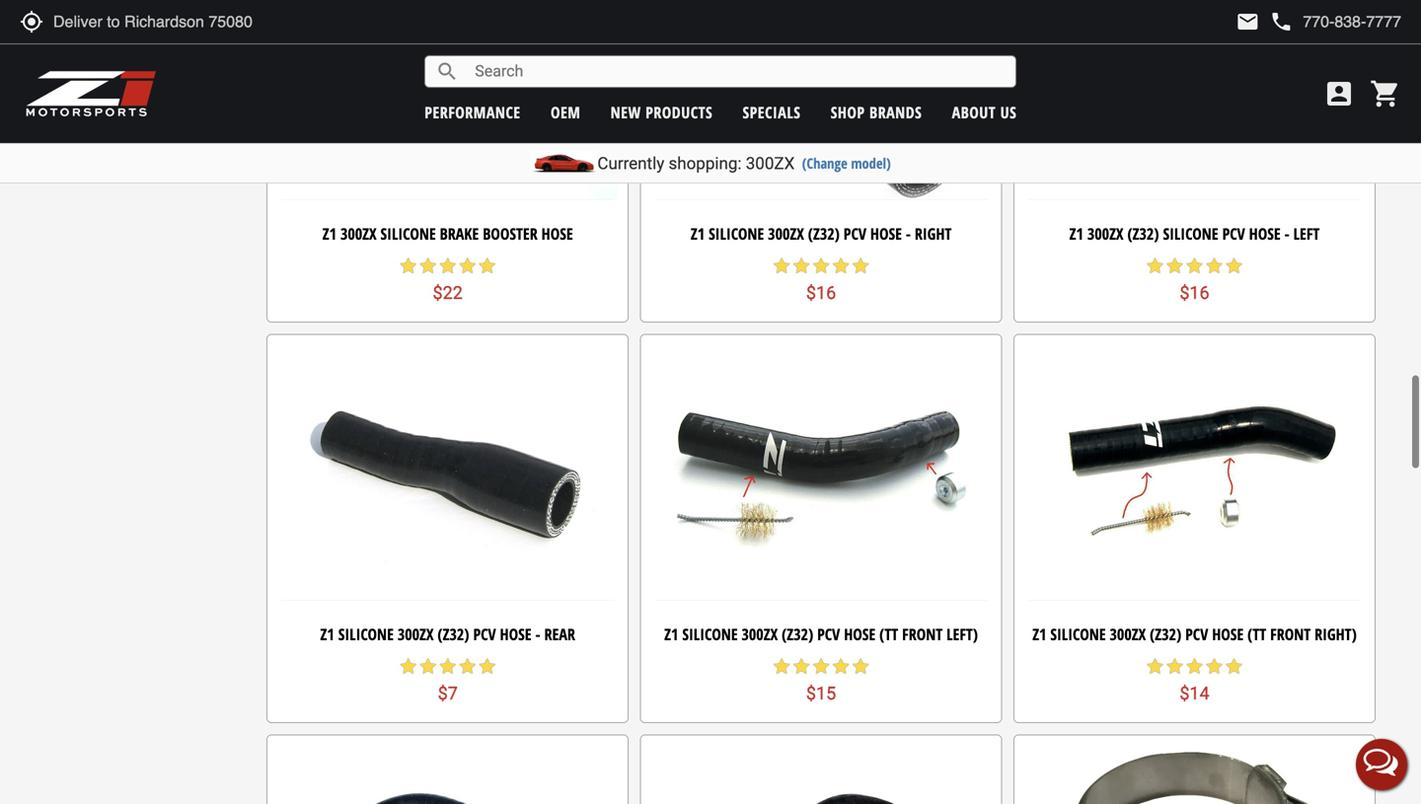 Task type: vqa. For each thing, say whether or not it's contained in the screenshot.


Task type: describe. For each thing, give the bounding box(es) containing it.
hose for z1 silicone 300zx (z32) pcv hose (tt front right)
[[1212, 624, 1244, 645]]

$16 for silicone
[[1180, 283, 1210, 304]]

my_location
[[20, 10, 43, 34]]

brands
[[870, 102, 922, 123]]

front for left)
[[902, 624, 943, 645]]

z1 300zx silicone brake booster hose
[[322, 223, 573, 244]]

performance
[[425, 102, 521, 123]]

(change model) link
[[802, 153, 891, 173]]

new
[[611, 102, 641, 123]]

z1 for z1 300zx (z32) silicone pcv hose - left
[[1070, 223, 1084, 244]]

shopping:
[[669, 153, 742, 173]]

about
[[952, 102, 996, 123]]

$7
[[438, 684, 458, 704]]

shop brands
[[831, 102, 922, 123]]

account_box
[[1324, 78, 1355, 110]]

- for rear
[[535, 624, 540, 645]]

z1 silicone 300zx (z32) pcv hose (tt front left)
[[664, 624, 978, 645]]

oem
[[551, 102, 581, 123]]

right)
[[1315, 624, 1357, 645]]

Search search field
[[459, 56, 1016, 87]]

front for right)
[[1270, 624, 1311, 645]]

phone
[[1270, 10, 1293, 34]]

mail phone
[[1236, 10, 1293, 34]]

pcv for z1 300zx (z32) silicone pcv hose - left
[[1222, 223, 1245, 244]]

(change
[[802, 153, 848, 173]]

z1 for z1 silicone 300zx (z32) pcv hose - rear
[[320, 624, 334, 645]]

star star star star star $15
[[772, 657, 871, 704]]

shop
[[831, 102, 865, 123]]

brake
[[440, 223, 479, 244]]

model)
[[851, 153, 891, 173]]

performance link
[[425, 102, 521, 123]]

- for right
[[906, 223, 911, 244]]

mail link
[[1236, 10, 1260, 34]]

silicone for z1 silicone 300zx (z32) pcv hose - right
[[709, 223, 764, 244]]

shopping_cart link
[[1365, 78, 1401, 110]]

pcv for z1 silicone 300zx (z32) pcv hose (tt front right)
[[1185, 624, 1208, 645]]

right
[[915, 223, 952, 244]]

shopping_cart
[[1370, 78, 1401, 110]]

shop brands link
[[831, 102, 922, 123]]

hose for z1 300zx (z32) silicone pcv hose - left
[[1249, 223, 1281, 244]]

300zx for z1 silicone 300zx (z32) pcv hose (tt front right)
[[1110, 624, 1146, 645]]

z1 silicone 300zx (z32) pcv hose - right
[[691, 223, 952, 244]]

booster
[[483, 223, 538, 244]]

us
[[1000, 102, 1017, 123]]



Task type: locate. For each thing, give the bounding box(es) containing it.
currently
[[597, 153, 665, 173]]

front
[[902, 624, 943, 645], [1270, 624, 1311, 645]]

300zx for z1 silicone 300zx (z32) pcv hose (tt front left)
[[742, 624, 778, 645]]

(tt left left)
[[880, 624, 898, 645]]

300zx
[[746, 153, 795, 173], [340, 223, 377, 244], [768, 223, 804, 244], [1087, 223, 1124, 244], [398, 624, 434, 645], [742, 624, 778, 645], [1110, 624, 1146, 645]]

$15
[[806, 684, 836, 704]]

z1 silicone 300zx (z32) pcv hose - rear
[[320, 624, 575, 645]]

1 star star star star star $16 from the left
[[772, 256, 871, 304]]

hose for z1 300zx silicone brake booster hose
[[541, 223, 573, 244]]

hose left right
[[870, 223, 902, 244]]

star star star star star $16 for (z32)
[[772, 256, 871, 304]]

left)
[[947, 624, 978, 645]]

specials
[[743, 102, 801, 123]]

account_box link
[[1319, 78, 1360, 110]]

pcv left left
[[1222, 223, 1245, 244]]

z1
[[322, 223, 337, 244], [691, 223, 705, 244], [1070, 223, 1084, 244], [320, 624, 334, 645], [664, 624, 678, 645], [1033, 624, 1047, 645]]

- for left
[[1285, 223, 1290, 244]]

currently shopping: 300zx (change model)
[[597, 153, 891, 173]]

- left right
[[906, 223, 911, 244]]

pcv for z1 silicone 300zx (z32) pcv hose (tt front left)
[[817, 624, 840, 645]]

1 horizontal spatial front
[[1270, 624, 1311, 645]]

(z32)
[[808, 223, 840, 244], [1128, 223, 1159, 244], [438, 624, 469, 645], [782, 624, 813, 645], [1150, 624, 1182, 645]]

z1 for z1 silicone 300zx (z32) pcv hose (tt front left)
[[664, 624, 678, 645]]

1 $16 from the left
[[806, 283, 836, 304]]

- left rear
[[535, 624, 540, 645]]

2 front from the left
[[1270, 624, 1311, 645]]

hose right booster
[[541, 223, 573, 244]]

pcv
[[844, 223, 866, 244], [1222, 223, 1245, 244], [473, 624, 496, 645], [817, 624, 840, 645], [1185, 624, 1208, 645]]

1 horizontal spatial $16
[[1180, 283, 1210, 304]]

search
[[435, 60, 459, 83]]

new products
[[611, 102, 713, 123]]

1 horizontal spatial star star star star star $16
[[1145, 256, 1244, 304]]

(tt for right)
[[1248, 624, 1266, 645]]

products
[[646, 102, 713, 123]]

z1 300zx (z32) silicone pcv hose - left
[[1070, 223, 1320, 244]]

1 horizontal spatial (tt
[[1248, 624, 1266, 645]]

pcv for z1 silicone 300zx (z32) pcv hose - right
[[844, 223, 866, 244]]

(tt for left)
[[880, 624, 898, 645]]

front left left)
[[902, 624, 943, 645]]

star
[[398, 256, 418, 276], [418, 256, 438, 276], [438, 256, 458, 276], [458, 256, 477, 276], [477, 256, 497, 276], [772, 256, 792, 276], [792, 256, 811, 276], [811, 256, 831, 276], [831, 256, 851, 276], [851, 256, 871, 276], [1145, 256, 1165, 276], [1165, 256, 1185, 276], [1185, 256, 1205, 276], [1205, 256, 1224, 276], [1224, 256, 1244, 276], [398, 657, 418, 677], [418, 657, 438, 677], [438, 657, 458, 677], [458, 657, 477, 677], [477, 657, 497, 677], [772, 657, 792, 677], [792, 657, 811, 677], [811, 657, 831, 677], [831, 657, 851, 677], [851, 657, 871, 677], [1145, 657, 1165, 677], [1165, 657, 1185, 677], [1185, 657, 1205, 677], [1205, 657, 1224, 677], [1224, 657, 1244, 677]]

300zx for currently shopping: 300zx (change model)
[[746, 153, 795, 173]]

star star star star star $7
[[398, 657, 497, 704]]

about us
[[952, 102, 1017, 123]]

$22
[[433, 283, 463, 304]]

(z32) for z1 silicone 300zx (z32) pcv hose (tt front right)
[[1150, 624, 1182, 645]]

1 front from the left
[[902, 624, 943, 645]]

hose up star star star star star $14
[[1212, 624, 1244, 645]]

specials link
[[743, 102, 801, 123]]

hose for z1 silicone 300zx (z32) pcv hose - rear
[[500, 624, 532, 645]]

2 (tt from the left
[[1248, 624, 1266, 645]]

0 horizontal spatial front
[[902, 624, 943, 645]]

z1 for z1 300zx silicone brake booster hose
[[322, 223, 337, 244]]

silicone for z1 silicone 300zx (z32) pcv hose (tt front right)
[[1051, 624, 1106, 645]]

$14
[[1180, 684, 1210, 704]]

left
[[1294, 223, 1320, 244]]

(tt
[[880, 624, 898, 645], [1248, 624, 1266, 645]]

mail
[[1236, 10, 1260, 34]]

-
[[906, 223, 911, 244], [1285, 223, 1290, 244], [535, 624, 540, 645]]

0 horizontal spatial star star star star star $16
[[772, 256, 871, 304]]

(tt left the 'right)'
[[1248, 624, 1266, 645]]

phone link
[[1270, 10, 1401, 34]]

z1 for z1 silicone 300zx (z32) pcv hose - right
[[691, 223, 705, 244]]

$16
[[806, 283, 836, 304], [1180, 283, 1210, 304]]

hose left left
[[1249, 223, 1281, 244]]

z1 silicone 300zx (z32) pcv hose (tt front right)
[[1033, 624, 1357, 645]]

star star star star star $14
[[1145, 657, 1244, 704]]

pcv up the star star star star star $7
[[473, 624, 496, 645]]

hose for z1 silicone 300zx (z32) pcv hose - right
[[870, 223, 902, 244]]

2 star star star star star $16 from the left
[[1145, 256, 1244, 304]]

300zx for z1 silicone 300zx (z32) pcv hose - right
[[768, 223, 804, 244]]

$16 down the z1 300zx (z32) silicone pcv hose - left
[[1180, 283, 1210, 304]]

star star star star star $16 for silicone
[[1145, 256, 1244, 304]]

0 horizontal spatial $16
[[806, 283, 836, 304]]

(z32) for z1 silicone 300zx (z32) pcv hose (tt front left)
[[782, 624, 813, 645]]

1 horizontal spatial -
[[906, 223, 911, 244]]

0 horizontal spatial (tt
[[880, 624, 898, 645]]

star star star star star $16
[[772, 256, 871, 304], [1145, 256, 1244, 304]]

silicone
[[381, 223, 436, 244], [709, 223, 764, 244], [1163, 223, 1219, 244], [338, 624, 394, 645], [682, 624, 738, 645], [1051, 624, 1106, 645]]

300zx for z1 silicone 300zx (z32) pcv hose - rear
[[398, 624, 434, 645]]

1 (tt from the left
[[880, 624, 898, 645]]

pcv up star star star star star $14
[[1185, 624, 1208, 645]]

star star star star star $16 down the z1 300zx (z32) silicone pcv hose - left
[[1145, 256, 1244, 304]]

hose for z1 silicone 300zx (z32) pcv hose (tt front left)
[[844, 624, 876, 645]]

- left left
[[1285, 223, 1290, 244]]

hose left rear
[[500, 624, 532, 645]]

(z32) for z1 silicone 300zx (z32) pcv hose - right
[[808, 223, 840, 244]]

2 $16 from the left
[[1180, 283, 1210, 304]]

silicone for z1 silicone 300zx (z32) pcv hose - rear
[[338, 624, 394, 645]]

star star star star star $22
[[398, 256, 497, 304]]

oem link
[[551, 102, 581, 123]]

pcv down (change model) link
[[844, 223, 866, 244]]

$16 down z1 silicone 300zx (z32) pcv hose - right at the top of page
[[806, 283, 836, 304]]

hose up star star star star star $15
[[844, 624, 876, 645]]

star star star star star $16 down z1 silicone 300zx (z32) pcv hose - right at the top of page
[[772, 256, 871, 304]]

rear
[[544, 624, 575, 645]]

front left the 'right)'
[[1270, 624, 1311, 645]]

hose
[[541, 223, 573, 244], [870, 223, 902, 244], [1249, 223, 1281, 244], [500, 624, 532, 645], [844, 624, 876, 645], [1212, 624, 1244, 645]]

pcv for z1 silicone 300zx (z32) pcv hose - rear
[[473, 624, 496, 645]]

pcv up star star star star star $15
[[817, 624, 840, 645]]

(z32) for z1 silicone 300zx (z32) pcv hose - rear
[[438, 624, 469, 645]]

z1 motorsports logo image
[[25, 69, 157, 118]]

$16 for (z32)
[[806, 283, 836, 304]]

about us link
[[952, 102, 1017, 123]]

new products link
[[611, 102, 713, 123]]

2 horizontal spatial -
[[1285, 223, 1290, 244]]

0 horizontal spatial -
[[535, 624, 540, 645]]

silicone for z1 silicone 300zx (z32) pcv hose (tt front left)
[[682, 624, 738, 645]]

z1 for z1 silicone 300zx (z32) pcv hose (tt front right)
[[1033, 624, 1047, 645]]



